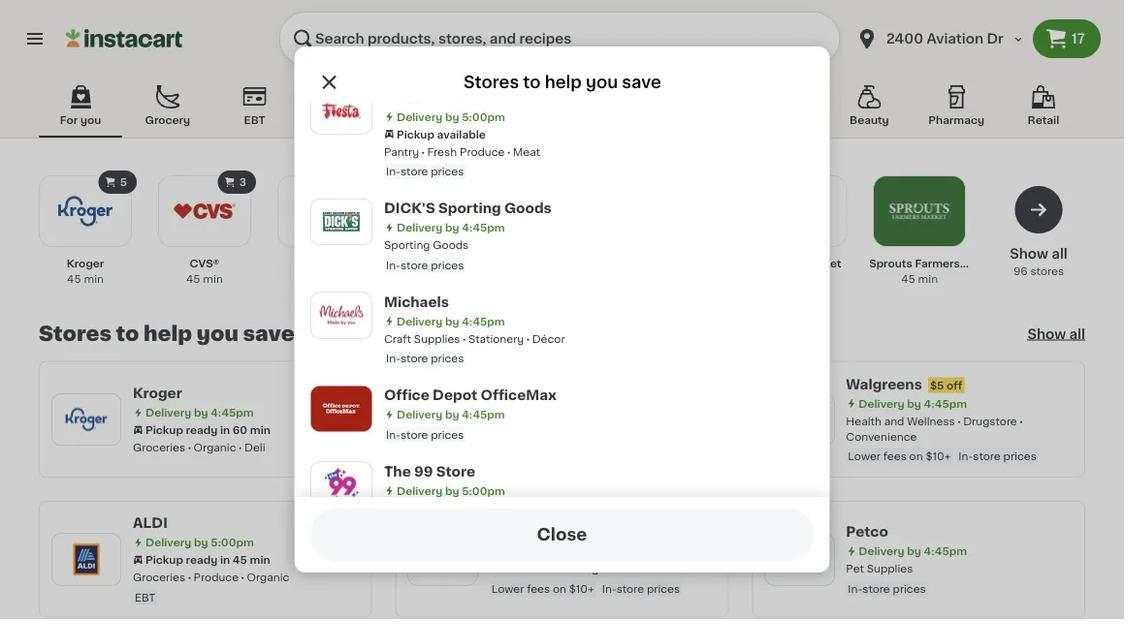 Task type: vqa. For each thing, say whether or not it's contained in the screenshot.
Delivery by 4:45pm
yes



Task type: locate. For each thing, give the bounding box(es) containing it.
0 horizontal spatial farmers
[[549, 377, 608, 390]]

delivery down petco
[[859, 547, 905, 557]]

stores
[[464, 74, 519, 91], [39, 324, 111, 344]]

stores to help you save down the cvs® 45 min
[[39, 324, 294, 344]]

groceries
[[133, 443, 185, 453], [635, 564, 687, 575], [133, 573, 185, 583]]

0 horizontal spatial goods
[[432, 240, 468, 251]]

lower down health
[[848, 451, 881, 462]]

lower inside personal care drugstore groceries lower fees on $10+ in-store prices
[[491, 584, 524, 595]]

save
[[622, 74, 661, 91], [243, 324, 294, 344]]

delivery by 5:00pm
[[396, 112, 505, 122], [396, 486, 505, 497], [145, 538, 254, 548]]

save inside tab panel
[[243, 324, 294, 344]]

produce right fresh
[[459, 146, 504, 157]]

1 horizontal spatial produce
[[459, 146, 504, 157]]

1 vertical spatial ready
[[186, 555, 218, 566]]

in- up 'michaels'
[[386, 260, 400, 271]]

pet
[[846, 564, 864, 575]]

in- inside the sporting goods in-store prices
[[386, 260, 400, 271]]

lower inside health and wellness drugstore convenience lower fees on $10+ in-store prices
[[848, 451, 881, 462]]

0 vertical spatial delivery by 5:00pm
[[396, 112, 505, 122]]

5:00pm down the mart
[[461, 112, 505, 122]]

2 horizontal spatial you
[[586, 74, 618, 91]]

available
[[437, 129, 485, 140], [542, 415, 591, 426]]

0 vertical spatial ebt
[[244, 115, 265, 126]]

supplies
[[414, 334, 460, 344], [867, 564, 913, 575]]

cvs® inside the cvs® 45 min
[[190, 258, 219, 269]]

1 vertical spatial available
[[542, 415, 591, 426]]

delivery up in-store prices
[[396, 410, 442, 420]]

1 vertical spatial in
[[220, 555, 230, 566]]

0 vertical spatial produce
[[459, 146, 504, 157]]

delivery down 'michaels'
[[396, 316, 442, 327]]

0 horizontal spatial save
[[243, 324, 294, 344]]

1 vertical spatial save
[[243, 324, 294, 344]]

0 horizontal spatial convenience
[[482, 115, 555, 126]]

0 horizontal spatial lower
[[491, 584, 524, 595]]

on down the care
[[553, 584, 566, 595]]

min inside sprouts farmers market 45 min
[[918, 274, 938, 285]]

petco
[[846, 526, 888, 539]]

sprouts farmers market
[[489, 377, 662, 390]]

delivery by 4:45pm up pickup ready in 60 min
[[145, 408, 254, 418]]

convenience down and
[[846, 432, 917, 442]]

$10+ inside personal care drugstore groceries lower fees on $10+ in-store prices
[[569, 584, 594, 595]]

delivery by 4:45pm up craft supplies stationery décor in-store prices
[[396, 316, 504, 327]]

by for dick's sporting goods
[[445, 223, 459, 233]]

farmers left 96
[[915, 258, 960, 269]]

0 vertical spatial fees
[[883, 451, 907, 462]]

1 horizontal spatial supplies
[[867, 564, 913, 575]]

delivery by 4:45pm
[[396, 223, 504, 233], [396, 316, 504, 327], [502, 398, 610, 408], [859, 399, 967, 409], [145, 408, 254, 418], [396, 410, 504, 420], [859, 547, 967, 557]]

drugstore
[[963, 416, 1017, 427], [572, 564, 626, 575]]

0 vertical spatial ready
[[186, 425, 218, 436]]

you
[[586, 74, 618, 91], [80, 115, 101, 126], [197, 324, 239, 344]]

delivery for the 99 store
[[396, 486, 442, 497]]

0 horizontal spatial drugstore
[[572, 564, 626, 575]]

5:00pm up pickup ready in 45 min
[[211, 538, 254, 548]]

0 horizontal spatial cvs®
[[190, 258, 219, 269]]

prices inside pet supplies in-store prices
[[893, 584, 926, 595]]

0 vertical spatial supplies
[[414, 334, 460, 344]]

delivery by 5:00pm down store
[[396, 486, 505, 497]]

1 vertical spatial produce
[[194, 573, 239, 583]]

ready for kroger
[[186, 425, 218, 436]]

produce down pickup ready in 45 min
[[194, 573, 239, 583]]

1 horizontal spatial stores
[[464, 74, 519, 91]]

1 vertical spatial drugstore
[[572, 564, 626, 575]]

all for show all
[[1069, 327, 1085, 341]]

0 horizontal spatial to
[[116, 324, 139, 344]]

prices inside pantry fresh produce meat in-store prices
[[430, 166, 464, 177]]

pickup available up fresh
[[396, 129, 485, 140]]

fees inside personal care drugstore groceries lower fees on $10+ in-store prices
[[527, 584, 550, 595]]

supplies inside craft supplies stationery décor in-store prices
[[414, 334, 460, 344]]

groceries inside the groceries produce organic ebt
[[133, 573, 185, 583]]

1 horizontal spatial on
[[909, 451, 923, 462]]

0 vertical spatial 5:00pm
[[461, 112, 505, 122]]

delivery for petco
[[859, 547, 905, 557]]

groceries produce organic ebt
[[133, 573, 289, 603]]

mart
[[431, 91, 465, 104]]

retail button
[[1002, 81, 1085, 138]]

1 horizontal spatial drugstore
[[963, 416, 1017, 427]]

1 vertical spatial help
[[144, 324, 192, 344]]

delivery by 4:45pm down depot
[[396, 410, 504, 420]]

4:45pm
[[461, 223, 504, 233], [461, 316, 504, 327], [567, 398, 610, 408], [924, 399, 967, 409], [211, 408, 254, 418], [461, 410, 504, 420], [924, 547, 967, 557]]

store inside the sporting goods in-store prices
[[400, 260, 428, 271]]

0 vertical spatial help
[[545, 74, 582, 91]]

prices inside the sporting goods in-store prices
[[430, 260, 464, 271]]

5:00pm inside stores to help you save tab panel
[[211, 538, 254, 548]]

2 vertical spatial 5:00pm
[[211, 538, 254, 548]]

fees down the care
[[527, 584, 550, 595]]

the
[[384, 465, 411, 479]]

store inside craft supplies stationery décor in-store prices
[[400, 354, 428, 364]]

0 horizontal spatial sprouts
[[489, 377, 546, 390]]

available down 'sprouts farmers market'
[[542, 415, 591, 426]]

pickup down aldi
[[145, 555, 183, 566]]

delivery by 5:00pm down the mart
[[396, 112, 505, 122]]

all inside popup button
[[1069, 327, 1085, 341]]

by
[[445, 112, 459, 122], [445, 223, 459, 233], [445, 316, 459, 327], [551, 398, 565, 408], [907, 399, 921, 409], [194, 408, 208, 418], [445, 410, 459, 420], [445, 486, 459, 497], [194, 538, 208, 548], [907, 547, 921, 557]]

1 vertical spatial supplies
[[867, 564, 913, 575]]

by down walgreens $5 off
[[907, 399, 921, 409]]

delivery by 4:45pm up pet supplies in-store prices on the right bottom of page
[[859, 547, 967, 557]]

1 horizontal spatial goods
[[504, 202, 551, 215]]

you down the cvs® 45 min
[[197, 324, 239, 344]]

1 horizontal spatial pickup available
[[502, 415, 591, 426]]

1 vertical spatial stores to help you save
[[39, 324, 294, 344]]

1 vertical spatial show
[[1028, 327, 1066, 341]]

market inside sprouts farmers market 45 min
[[963, 258, 1001, 269]]

delivery for kroger
[[145, 408, 191, 418]]

goods inside the sporting goods in-store prices
[[432, 240, 468, 251]]

sporting down dick's
[[384, 240, 430, 251]]

pickup
[[396, 129, 434, 140], [502, 415, 540, 426], [145, 425, 183, 436], [145, 555, 183, 566]]

17
[[1072, 32, 1085, 46]]

by up pet supplies in-store prices on the right bottom of page
[[907, 547, 921, 557]]

1 vertical spatial lower
[[491, 584, 524, 595]]

4:45pm for office depot officemax
[[461, 410, 504, 420]]

you right convenience button
[[586, 74, 618, 91]]

1 horizontal spatial lower
[[848, 451, 881, 462]]

4:45pm for kroger
[[211, 408, 254, 418]]

sprouts for sprouts farmers market
[[489, 377, 546, 390]]

by down the mart
[[445, 112, 459, 122]]

store inside health and wellness drugstore convenience lower fees on $10+ in-store prices
[[973, 451, 1001, 462]]

organic inside the groceries produce organic ebt
[[247, 573, 289, 583]]

1 horizontal spatial sprouts
[[869, 258, 912, 269]]

1 vertical spatial all
[[1069, 327, 1085, 341]]

0 vertical spatial in
[[220, 425, 230, 436]]

pickup available inside stores to help you save dialog
[[396, 129, 485, 140]]

off inside walgreens $5 off
[[947, 380, 962, 391]]

0 horizontal spatial kroger
[[67, 258, 104, 269]]

stores to help you save up meat
[[464, 74, 661, 91]]

ebt down pickup ready in 45 min
[[135, 593, 156, 603]]

4:45pm for michaels
[[461, 316, 504, 327]]

0 vertical spatial lower
[[848, 451, 881, 462]]

delivery by 5:00pm inside stores to help you save tab panel
[[145, 538, 254, 548]]

all
[[1052, 247, 1068, 261], [1069, 327, 1085, 341]]

convenience
[[482, 115, 555, 126], [846, 432, 917, 442]]

the 99 store logo image
[[319, 463, 363, 508]]

pickup ready in 45 min
[[145, 555, 270, 566]]

on inside personal care drugstore groceries lower fees on $10+ in-store prices
[[553, 584, 566, 595]]

sporting down pantry fresh produce meat in-store prices
[[438, 202, 501, 215]]

2 ready from the top
[[186, 555, 218, 566]]

off inside costco $20 off
[[447, 277, 463, 288]]

1 horizontal spatial farmers
[[915, 258, 960, 269]]

1 vertical spatial delivery by 5:00pm
[[396, 486, 505, 497]]

0 horizontal spatial ebt
[[135, 593, 156, 603]]

1 in from the top
[[220, 425, 230, 436]]

michaels logo image
[[319, 293, 363, 338]]

grocery
[[145, 115, 190, 126]]

stores inside tab panel
[[39, 324, 111, 344]]

in- down close button
[[602, 584, 617, 595]]

in up the groceries produce organic ebt
[[220, 555, 230, 566]]

ready up groceries organic deli
[[186, 425, 218, 436]]

1 horizontal spatial stores to help you save
[[464, 74, 661, 91]]

in for kroger
[[220, 425, 230, 436]]

4:45pm down dick's sporting goods
[[461, 223, 504, 233]]

1 vertical spatial on
[[553, 584, 566, 595]]

in- down the pantry
[[386, 166, 400, 177]]

delivery down dick's
[[396, 223, 442, 233]]

beauty button
[[828, 81, 911, 138]]

0 horizontal spatial sporting
[[384, 240, 430, 251]]

sporting
[[438, 202, 501, 215], [384, 240, 430, 251]]

by for fiesta mart
[[445, 112, 459, 122]]

0 vertical spatial you
[[586, 74, 618, 91]]

by for sprouts farmers market
[[551, 398, 565, 408]]

health
[[846, 416, 881, 427]]

help
[[545, 74, 582, 91], [144, 324, 192, 344]]

farmers inside sprouts farmers market 45 min
[[915, 258, 960, 269]]

0 vertical spatial on
[[909, 451, 923, 462]]

0 vertical spatial available
[[437, 129, 485, 140]]

0 horizontal spatial pickup available
[[396, 129, 485, 140]]

sprouts farmers market 45 min
[[869, 258, 1001, 285]]

show inside popup button
[[1028, 327, 1066, 341]]

$10+
[[926, 451, 951, 462], [569, 584, 594, 595]]

min for pickup ready in 45 min
[[250, 555, 270, 566]]

45 inside kroger 45 min
[[67, 274, 81, 285]]

on
[[909, 451, 923, 462], [553, 584, 566, 595]]

in- inside pantry fresh produce meat in-store prices
[[386, 166, 400, 177]]

1 horizontal spatial sporting
[[438, 202, 501, 215]]

5:00pm down store
[[461, 486, 505, 497]]

sprouts inside sprouts farmers market 45 min
[[869, 258, 912, 269]]

1 vertical spatial goods
[[432, 240, 468, 251]]

off right $5
[[947, 380, 962, 391]]

organic down pickup ready in 45 min
[[247, 573, 289, 583]]

stores to help you save inside stores to help you save dialog
[[464, 74, 661, 91]]

prices
[[430, 166, 464, 177], [430, 260, 464, 271], [430, 354, 464, 364], [430, 430, 464, 440], [1003, 451, 1037, 462], [647, 584, 680, 595], [893, 584, 926, 595]]

0 horizontal spatial help
[[144, 324, 192, 344]]

fees down and
[[883, 451, 907, 462]]

0 vertical spatial stores to help you save
[[464, 74, 661, 91]]

on down wellness
[[909, 451, 923, 462]]

1 ready from the top
[[186, 425, 218, 436]]

close
[[537, 527, 587, 544]]

walgreens
[[846, 378, 922, 391]]

stores to help you save inside stores to help you save tab panel
[[39, 324, 294, 344]]

0 horizontal spatial stores
[[39, 324, 111, 344]]

central market
[[759, 258, 841, 269]]

fresh
[[427, 146, 456, 157]]

drugstore inside health and wellness drugstore convenience lower fees on $10+ in-store prices
[[963, 416, 1017, 427]]

store inside pantry fresh produce meat in-store prices
[[400, 166, 428, 177]]

show
[[1010, 247, 1048, 261], [1028, 327, 1066, 341]]

convenience up meat
[[482, 115, 555, 126]]

delivery
[[396, 112, 442, 122], [396, 223, 442, 233], [396, 316, 442, 327], [502, 398, 548, 408], [859, 399, 905, 409], [145, 408, 191, 418], [396, 410, 442, 420], [396, 486, 442, 497], [145, 538, 191, 548], [859, 547, 905, 557]]

1 vertical spatial convenience
[[846, 432, 917, 442]]

pickup available for farmers
[[502, 415, 591, 426]]

4:45pm up stationery
[[461, 316, 504, 327]]

prices inside health and wellness drugstore convenience lower fees on $10+ in-store prices
[[1003, 451, 1037, 462]]

craft supplies stationery décor in-store prices
[[384, 334, 565, 364]]

show down stores
[[1028, 327, 1066, 341]]

available inside stores to help you save tab panel
[[542, 415, 591, 426]]

pickup available inside stores to help you save tab panel
[[502, 415, 591, 426]]

show up 96
[[1010, 247, 1048, 261]]

supplies right craft
[[414, 334, 460, 344]]

farmers down décor
[[549, 377, 608, 390]]

cvs®
[[190, 258, 219, 269], [489, 526, 528, 539]]

market inside "link"
[[803, 258, 841, 269]]

$10+ inside health and wellness drugstore convenience lower fees on $10+ in-store prices
[[926, 451, 951, 462]]

1 horizontal spatial organic
[[247, 573, 289, 583]]

supplies inside pet supplies in-store prices
[[867, 564, 913, 575]]

organic
[[194, 443, 236, 453], [247, 573, 289, 583]]

cvs® for cvs® 45 min
[[190, 258, 219, 269]]

0 horizontal spatial organic
[[194, 443, 236, 453]]

1 vertical spatial 5:00pm
[[461, 486, 505, 497]]

organic down pickup ready in 60 min
[[194, 443, 236, 453]]

in- down walgreens $5 off
[[959, 451, 973, 462]]

0 vertical spatial show
[[1010, 247, 1048, 261]]

0 vertical spatial save
[[622, 74, 661, 91]]

drugstore right the care
[[572, 564, 626, 575]]

to inside tab panel
[[116, 324, 139, 344]]

0 vertical spatial stores
[[464, 74, 519, 91]]

1 horizontal spatial market
[[803, 258, 841, 269]]

pickup down wholesale on the left top
[[396, 129, 434, 140]]

2 in from the top
[[220, 555, 230, 566]]

delivery by 4:45pm down walgreens $5 off
[[859, 399, 967, 409]]

cvs® for cvs®
[[489, 526, 528, 539]]

dick's sporting goods
[[384, 202, 551, 215]]

1 vertical spatial organic
[[247, 573, 289, 583]]

delivery by 4:45pm down 'sprouts farmers market'
[[502, 398, 610, 408]]

pickup available down officemax
[[502, 415, 591, 426]]

groceries for groceries produce organic ebt
[[133, 573, 185, 583]]

sprouts right central market
[[869, 258, 912, 269]]

pickup available for mart
[[396, 129, 485, 140]]

pickup up groceries organic deli
[[145, 425, 183, 436]]

officemax
[[480, 389, 556, 403]]

0 vertical spatial cvs®
[[190, 258, 219, 269]]

show all
[[1028, 327, 1085, 341]]

by down 'sprouts farmers market'
[[551, 398, 565, 408]]

ready
[[186, 425, 218, 436], [186, 555, 218, 566]]

in left '60'
[[220, 425, 230, 436]]

1 horizontal spatial off
[[947, 380, 962, 391]]

by down dick's sporting goods
[[445, 223, 459, 233]]

99
[[414, 465, 433, 479]]

goods
[[504, 202, 551, 215], [432, 240, 468, 251]]

by for aldi
[[194, 538, 208, 548]]

alcohol
[[321, 115, 363, 126]]

store inside pet supplies in-store prices
[[863, 584, 890, 595]]

0 vertical spatial kroger
[[67, 258, 104, 269]]

produce
[[459, 146, 504, 157], [194, 573, 239, 583]]

dick's sporting goods logo image
[[319, 200, 363, 244]]

2 horizontal spatial market
[[963, 258, 1001, 269]]

0 vertical spatial pickup available
[[396, 129, 485, 140]]

by down depot
[[445, 410, 459, 420]]

1 horizontal spatial $10+
[[926, 451, 951, 462]]

0 horizontal spatial off
[[447, 277, 463, 288]]

4:45pm up '60'
[[211, 408, 254, 418]]

by up pickup ready in 60 min
[[194, 408, 208, 418]]

pickup for sprouts farmers market
[[502, 415, 540, 426]]

all inside show all 96 stores
[[1052, 247, 1068, 261]]

lower down personal
[[491, 584, 524, 595]]

wellness
[[907, 416, 955, 427]]

1 horizontal spatial convenience
[[846, 432, 917, 442]]

0 vertical spatial to
[[523, 74, 541, 91]]

supplies right pet
[[867, 564, 913, 575]]

45
[[67, 274, 81, 285], [186, 274, 200, 285], [901, 274, 915, 285], [233, 555, 247, 566]]

1 vertical spatial sporting
[[384, 240, 430, 251]]

delivery by 4:45pm for kroger
[[145, 408, 254, 418]]

ready up the groceries produce organic ebt
[[186, 555, 218, 566]]

you right for
[[80, 115, 101, 126]]

store inside personal care drugstore groceries lower fees on $10+ in-store prices
[[617, 584, 644, 595]]

off
[[447, 277, 463, 288], [947, 380, 962, 391]]

delivery for michaels
[[396, 316, 442, 327]]

and
[[884, 416, 904, 427]]

$5
[[930, 380, 944, 391]]

prices inside craft supplies stationery décor in-store prices
[[430, 354, 464, 364]]

4:45pm up pet supplies in-store prices on the right bottom of page
[[924, 547, 967, 557]]

help inside dialog
[[545, 74, 582, 91]]

delivery down 99 at the bottom of page
[[396, 486, 442, 497]]

by up craft supplies stationery décor in-store prices
[[445, 316, 459, 327]]

4:45pm for dick's sporting goods
[[461, 223, 504, 233]]

delivery for dick's sporting goods
[[396, 223, 442, 233]]

in- down pet
[[848, 584, 863, 595]]

for you button
[[39, 81, 122, 138]]

0 horizontal spatial supplies
[[414, 334, 460, 344]]

1 vertical spatial cvs®
[[489, 526, 528, 539]]

in- down craft
[[386, 354, 400, 364]]

delivery by 4:45pm for office depot officemax
[[396, 410, 504, 420]]

1 vertical spatial pickup available
[[502, 415, 591, 426]]

drugstore right wellness
[[963, 416, 1017, 427]]

all for show all 96 stores
[[1052, 247, 1068, 261]]

in-
[[386, 166, 400, 177], [386, 260, 400, 271], [386, 354, 400, 364], [386, 430, 400, 440], [959, 451, 973, 462], [602, 584, 617, 595], [848, 584, 863, 595]]

sprouts down stationery
[[489, 377, 546, 390]]

to
[[523, 74, 541, 91], [116, 324, 139, 344]]

0 vertical spatial farmers
[[915, 258, 960, 269]]

pickup available
[[396, 129, 485, 140], [502, 415, 591, 426]]

show for show all 96 stores
[[1010, 247, 1048, 261]]

0 horizontal spatial market
[[611, 377, 662, 390]]

ebt up 3
[[244, 115, 265, 126]]

show all 96 stores
[[1010, 247, 1068, 277]]

goods down meat
[[504, 202, 551, 215]]

kroger
[[67, 258, 104, 269], [133, 387, 182, 400]]

1 horizontal spatial to
[[523, 74, 541, 91]]

min for pickup ready in 60 min
[[250, 425, 271, 436]]

0 vertical spatial goods
[[504, 202, 551, 215]]

0 vertical spatial all
[[1052, 247, 1068, 261]]

1 vertical spatial ebt
[[135, 593, 156, 603]]

in- inside health and wellness drugstore convenience lower fees on $10+ in-store prices
[[959, 451, 973, 462]]

1 vertical spatial you
[[80, 115, 101, 126]]

4:45pm down 'sprouts farmers market'
[[567, 398, 610, 408]]

produce inside the groceries produce organic ebt
[[194, 573, 239, 583]]

delivery down fiesta mart
[[396, 112, 442, 122]]

pickup inside stores to help you save dialog
[[396, 129, 434, 140]]

4:45pm down office depot officemax at the left bottom of page
[[461, 410, 504, 420]]

delivery by 5:00pm up pickup ready in 45 min
[[145, 538, 254, 548]]

delivery by 5:00pm for 99
[[396, 486, 505, 497]]

4:45pm for sprouts farmers market
[[567, 398, 610, 408]]

1 horizontal spatial all
[[1069, 327, 1085, 341]]

min for sprouts farmers market 45 min
[[918, 274, 938, 285]]

0 horizontal spatial all
[[1052, 247, 1068, 261]]

0 vertical spatial off
[[447, 277, 463, 288]]

available up fresh
[[437, 129, 485, 140]]

delivery down 'sprouts farmers market'
[[502, 398, 548, 408]]

groceries inside personal care drugstore groceries lower fees on $10+ in-store prices
[[635, 564, 687, 575]]

1 vertical spatial sprouts
[[489, 377, 546, 390]]

$10+ down wellness
[[926, 451, 951, 462]]

delivery by 4:45pm down dick's sporting goods
[[396, 223, 504, 233]]

0 vertical spatial drugstore
[[963, 416, 1017, 427]]

in-store prices
[[386, 430, 464, 440]]

ebt inside the groceries produce organic ebt
[[135, 593, 156, 603]]

0 horizontal spatial available
[[437, 129, 485, 140]]

1 vertical spatial stores
[[39, 324, 111, 344]]

by down store
[[445, 486, 459, 497]]

1 horizontal spatial you
[[197, 324, 239, 344]]

min
[[84, 274, 104, 285], [203, 274, 223, 285], [918, 274, 938, 285], [250, 425, 271, 436], [250, 555, 270, 566]]

delivery up pickup ready in 60 min
[[145, 408, 191, 418]]

$10+ down close button
[[569, 584, 594, 595]]

store
[[400, 166, 428, 177], [400, 260, 428, 271], [400, 354, 428, 364], [400, 430, 428, 440], [973, 451, 1001, 462], [617, 584, 644, 595], [863, 584, 890, 595]]

0 vertical spatial sprouts
[[869, 258, 912, 269]]

pickup down officemax
[[502, 415, 540, 426]]

0 horizontal spatial fees
[[527, 584, 550, 595]]

1 vertical spatial fees
[[527, 584, 550, 595]]

show inside show all 96 stores
[[1010, 247, 1048, 261]]

0 vertical spatial convenience
[[482, 115, 555, 126]]

delivery down aldi
[[145, 538, 191, 548]]

5:00pm for 99
[[461, 486, 505, 497]]

available inside stores to help you save dialog
[[437, 129, 485, 140]]

in- inside personal care drugstore groceries lower fees on $10+ in-store prices
[[602, 584, 617, 595]]

goods up costco
[[432, 240, 468, 251]]

sprouts
[[869, 258, 912, 269], [489, 377, 546, 390]]

by up pickup ready in 45 min
[[194, 538, 208, 548]]

off right $20
[[447, 277, 463, 288]]



Task type: describe. For each thing, give the bounding box(es) containing it.
you inside tab panel
[[197, 324, 239, 344]]

stationery
[[468, 334, 523, 344]]

3
[[239, 177, 246, 188]]

by for petco
[[907, 547, 921, 557]]

5
[[120, 177, 127, 188]]

market for sprouts farmers market 45 min
[[963, 258, 1001, 269]]

available for farmers
[[542, 415, 591, 426]]

michaels
[[384, 295, 448, 309]]

in- inside craft supplies stationery décor in-store prices
[[386, 354, 400, 364]]

cvs® 45 min
[[186, 258, 223, 285]]

groceries for groceries organic deli
[[133, 443, 185, 453]]

office depot officemax
[[384, 389, 556, 403]]

kroger for kroger
[[133, 387, 182, 400]]

health and wellness drugstore convenience lower fees on $10+ in-store prices
[[846, 416, 1037, 462]]

close button
[[310, 509, 814, 562]]

4:45pm down $5
[[924, 399, 967, 409]]

$20
[[423, 277, 444, 288]]

stores
[[1030, 266, 1064, 277]]

fiesta
[[384, 91, 428, 104]]

off for costco
[[447, 277, 463, 288]]

kroger for kroger 45 min
[[67, 258, 104, 269]]

you inside button
[[80, 115, 101, 126]]

96
[[1013, 266, 1028, 277]]

in- up the
[[386, 430, 400, 440]]

convenience button
[[474, 81, 563, 138]]

deli
[[244, 443, 265, 453]]

grocery button
[[126, 81, 209, 138]]

pantry
[[384, 146, 419, 157]]

wholesale
[[400, 115, 457, 126]]

retail
[[1028, 115, 1059, 126]]

5:00pm for mart
[[461, 112, 505, 122]]

the 99 store
[[384, 465, 475, 479]]

supplies for petco
[[867, 564, 913, 575]]

central
[[759, 258, 800, 269]]

pickup ready in 60 min
[[145, 425, 271, 436]]

ebt button
[[213, 81, 296, 138]]

fees inside health and wellness drugstore convenience lower fees on $10+ in-store prices
[[883, 451, 907, 462]]

pantry fresh produce meat in-store prices
[[384, 146, 540, 177]]

convenience inside health and wellness drugstore convenience lower fees on $10+ in-store prices
[[846, 432, 917, 442]]

show all button
[[1028, 324, 1085, 344]]

market for sprouts farmers market
[[611, 377, 662, 390]]

pharmacy button
[[915, 81, 998, 138]]

available for mart
[[437, 129, 485, 140]]

sporting inside the sporting goods in-store prices
[[384, 240, 430, 251]]

17 button
[[1033, 19, 1101, 58]]

pickup for aldi
[[145, 555, 183, 566]]

by for office depot officemax
[[445, 410, 459, 420]]

off for walgreens
[[947, 380, 962, 391]]

office
[[384, 389, 429, 403]]

sprouts for sprouts farmers market 45 min
[[869, 258, 912, 269]]

beauty
[[850, 115, 889, 126]]

care
[[539, 564, 564, 575]]

groceries organic deli
[[133, 443, 265, 453]]

for you
[[60, 115, 101, 126]]

stores to help you save dialog
[[294, 47, 830, 573]]

4:45pm for petco
[[924, 547, 967, 557]]

alcohol button
[[300, 81, 383, 138]]

produce inside pantry fresh produce meat in-store prices
[[459, 146, 504, 157]]

delivery for aldi
[[145, 538, 191, 548]]

0 vertical spatial organic
[[194, 443, 236, 453]]

costco $20 off
[[423, 258, 463, 288]]

farmers for sprouts farmers market 45 min
[[915, 258, 960, 269]]

delivery for fiesta mart
[[396, 112, 442, 122]]

by for kroger
[[194, 408, 208, 418]]

dick's
[[384, 202, 435, 215]]

drugstore inside personal care drugstore groceries lower fees on $10+ in-store prices
[[572, 564, 626, 575]]

delivery down walgreens
[[859, 399, 905, 409]]

stores to help you save tab panel
[[29, 169, 1095, 618]]

craft
[[384, 334, 411, 344]]

to inside dialog
[[523, 74, 541, 91]]

meat
[[512, 146, 540, 157]]

farmers for sprouts farmers market
[[549, 377, 608, 390]]

delivery for sprouts farmers market
[[502, 398, 548, 408]]

in- inside pet supplies in-store prices
[[848, 584, 863, 595]]

convenience inside button
[[482, 115, 555, 126]]

delivery by 4:45pm for michaels
[[396, 316, 504, 327]]

fiesta mart logo image
[[319, 89, 363, 133]]

office depot officemax logo image
[[319, 387, 363, 432]]

supplies for michaels
[[414, 334, 460, 344]]

pickup for kroger
[[145, 425, 183, 436]]

in for aldi
[[220, 555, 230, 566]]

60
[[233, 425, 247, 436]]

pet supplies in-store prices
[[846, 564, 926, 595]]

delivery for office depot officemax
[[396, 410, 442, 420]]

store
[[436, 465, 475, 479]]

delivery by 5:00pm for mart
[[396, 112, 505, 122]]

help inside tab panel
[[144, 324, 192, 344]]

walgreens $5 off
[[846, 378, 962, 391]]

décor
[[532, 334, 565, 344]]

show for show all
[[1028, 327, 1066, 341]]

sporting goods in-store prices
[[384, 240, 468, 271]]

prices inside personal care drugstore groceries lower fees on $10+ in-store prices
[[647, 584, 680, 595]]

ebt inside button
[[244, 115, 265, 126]]

by for michaels
[[445, 316, 459, 327]]

shop categories tab list
[[39, 81, 1085, 138]]

delivery by 4:45pm for petco
[[859, 547, 967, 557]]

min inside the cvs® 45 min
[[203, 274, 223, 285]]

kroger 45 min
[[67, 258, 104, 285]]

you inside dialog
[[586, 74, 618, 91]]

personal
[[489, 564, 536, 575]]

personal care drugstore groceries lower fees on $10+ in-store prices
[[489, 564, 687, 595]]

min inside kroger 45 min
[[84, 274, 104, 285]]

pharmacy
[[928, 115, 984, 126]]

save inside dialog
[[622, 74, 661, 91]]

fiesta mart
[[384, 91, 465, 104]]

45 inside the cvs® 45 min
[[186, 274, 200, 285]]

delivery by 4:45pm for dick's sporting goods
[[396, 223, 504, 233]]

stores inside dialog
[[464, 74, 519, 91]]

depot
[[432, 389, 477, 403]]

costco
[[423, 258, 463, 269]]

pickup for fiesta mart
[[396, 129, 434, 140]]

for
[[60, 115, 78, 126]]

ready for aldi
[[186, 555, 218, 566]]

delivery by 4:45pm for sprouts farmers market
[[502, 398, 610, 408]]

aldi
[[133, 517, 168, 531]]

by for the 99 store
[[445, 486, 459, 497]]

wholesale button
[[387, 81, 471, 138]]

instacart image
[[66, 27, 182, 50]]

on inside health and wellness drugstore convenience lower fees on $10+ in-store prices
[[909, 451, 923, 462]]

45 inside sprouts farmers market 45 min
[[901, 274, 915, 285]]

central market link
[[750, 176, 851, 287]]



